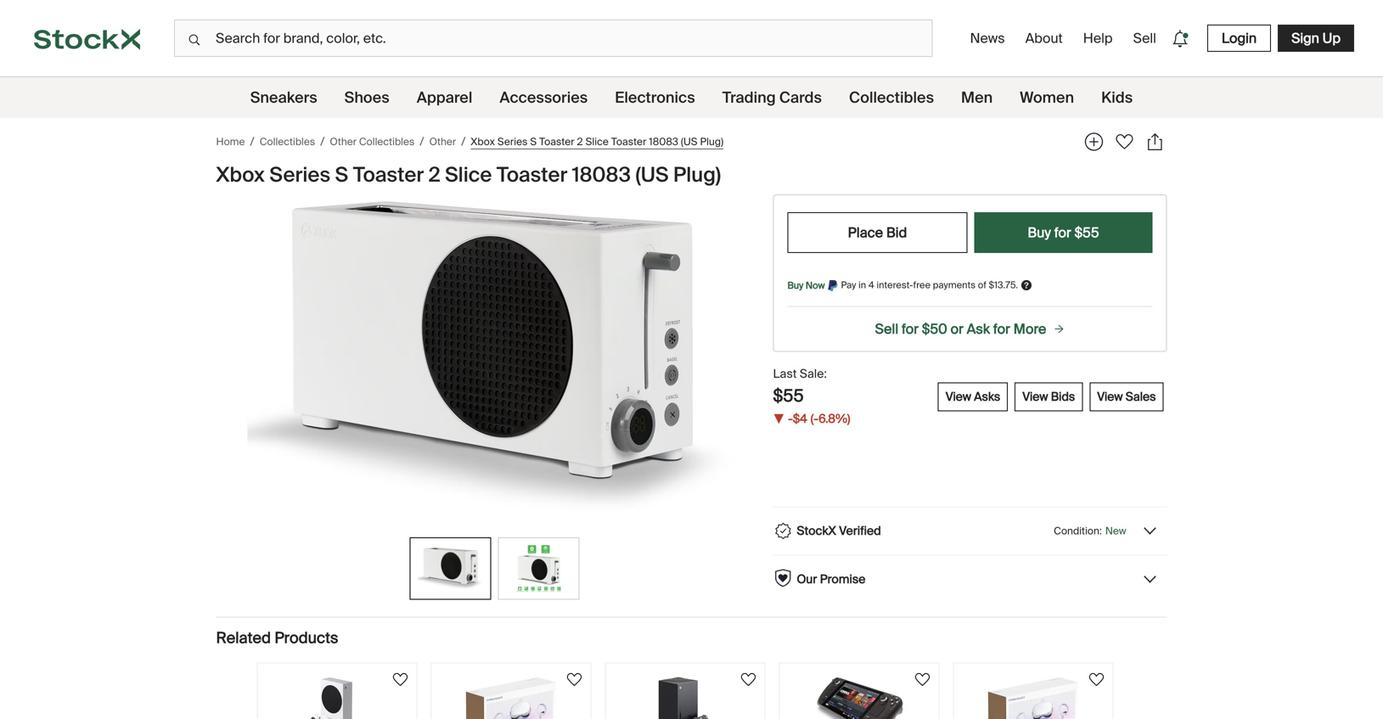 Task type: locate. For each thing, give the bounding box(es) containing it.
men link
[[962, 77, 993, 118]]

news link
[[964, 23, 1012, 54]]

1 horizontal spatial buy
[[1028, 224, 1052, 242]]

sign up button
[[1278, 25, 1355, 52]]

s inside home / collectibles / other collectibles / other / xbox series s toaster 2 slice toaster  18083 (us plug)
[[530, 135, 537, 148]]

kids
[[1102, 88, 1133, 107]]

stockx logo link
[[0, 0, 174, 76]]

1 horizontal spatial collectibles
[[849, 88, 934, 107]]

0 horizontal spatial collectibles
[[359, 135, 415, 148]]

0 vertical spatial 2
[[577, 135, 583, 148]]

$50
[[922, 320, 948, 338]]

0 vertical spatial 18083
[[649, 135, 679, 148]]

xbox
[[471, 135, 495, 148], [216, 162, 265, 188]]

1 horizontal spatial follow image
[[1087, 670, 1107, 690]]

/ right collectibles at the top left of the page
[[320, 134, 325, 150]]

1 vertical spatial plug)
[[674, 162, 721, 188]]

1 horizontal spatial nextproductimage image
[[506, 545, 572, 593]]

1 follow image from the left
[[564, 670, 585, 690]]

1 vertical spatial collectibles
[[359, 135, 415, 148]]

women link
[[1020, 77, 1075, 118]]

2 inside home / collectibles / other collectibles / other / xbox series s toaster 2 slice toaster  18083 (us plug)
[[577, 135, 583, 148]]

s down other collectibles 'link'
[[335, 162, 348, 188]]

plug)
[[700, 135, 724, 148], [674, 162, 721, 188]]

1 horizontal spatial view
[[1023, 389, 1049, 405]]

2 view from the left
[[1023, 389, 1049, 405]]

sign
[[1292, 29, 1320, 47]]

1 vertical spatial sell
[[875, 320, 899, 338]]

sell for sell
[[1134, 29, 1157, 47]]

1 horizontal spatial slice
[[586, 135, 609, 148]]

view for view asks
[[946, 389, 972, 405]]

shoes
[[345, 88, 390, 107]]

(us
[[681, 135, 698, 148], [636, 162, 669, 188]]

other
[[330, 135, 357, 148], [429, 135, 456, 148]]

series down accessories
[[498, 135, 528, 148]]

0 vertical spatial $55
[[1075, 224, 1100, 242]]

nextproductimage image
[[418, 545, 484, 593], [506, 545, 572, 593]]

help
[[1084, 29, 1113, 47]]

0 vertical spatial buy
[[1028, 224, 1052, 242]]

other collectibles link
[[330, 134, 415, 150]]

1 vertical spatial series
[[270, 162, 331, 188]]

toggle promise value prop image
[[1142, 571, 1159, 588]]

1 vertical spatial xbox
[[216, 162, 265, 188]]

1 horizontal spatial sell
[[1134, 29, 1157, 47]]

/ right other link
[[461, 134, 466, 150]]

view for view bids
[[1023, 389, 1049, 405]]

login
[[1222, 29, 1257, 47]]

news
[[970, 29, 1005, 47]]

0 horizontal spatial (us
[[636, 162, 669, 188]]

4
[[869, 279, 875, 292]]

1 other from the left
[[330, 135, 357, 148]]

follow image for valve's steam deck 512 gb (us plug) v004287-10 / v004287-20 / v004287-30 image
[[913, 670, 933, 690]]

view inside button
[[1023, 389, 1049, 405]]

products
[[275, 629, 339, 648]]

$55 for sale:
[[773, 385, 804, 407]]

for for $50
[[902, 320, 919, 338]]

plug) inside home / collectibles / other collectibles / other / xbox series s toaster 2 slice toaster  18083 (us plug)
[[700, 135, 724, 148]]

2 follow image from the left
[[1087, 670, 1107, 690]]

18083
[[649, 135, 679, 148], [572, 162, 631, 188]]

/ left other link
[[420, 134, 424, 150]]

bids
[[1051, 389, 1076, 405]]

sell down interest-
[[875, 320, 899, 338]]

1 horizontal spatial s
[[530, 135, 537, 148]]

collectibles link
[[849, 77, 934, 118]]

1 horizontal spatial follow image
[[739, 670, 759, 690]]

verified
[[839, 523, 882, 539]]

series
[[498, 135, 528, 148], [270, 162, 331, 188]]

1 horizontal spatial series
[[498, 135, 528, 148]]

0 vertical spatial collectibles
[[849, 88, 934, 107]]

slice down the accessories link
[[586, 135, 609, 148]]

0 horizontal spatial for
[[902, 320, 919, 338]]

$4
[[793, 411, 808, 427]]

1 horizontal spatial $55
[[1075, 224, 1100, 242]]

buy now link
[[788, 279, 825, 293]]

tab list
[[406, 534, 583, 604]]

$13.75.
[[989, 279, 1019, 292]]

our promise
[[797, 572, 866, 587]]

interest-
[[877, 279, 914, 292]]

other up xbox series s toaster 2 slice toaster  18083 (us plug)
[[429, 135, 456, 148]]

follow image for the microsoft xbox series x (us plug) rrt-00001 / rrt-00024 black image
[[739, 670, 759, 690]]

about
[[1026, 29, 1063, 47]]

share image
[[1144, 130, 1168, 154]]

0 horizontal spatial view
[[946, 389, 972, 405]]

2 horizontal spatial follow image
[[913, 670, 933, 690]]

0 horizontal spatial series
[[270, 162, 331, 188]]

view left sales
[[1098, 389, 1123, 405]]

2 follow image from the left
[[739, 670, 759, 690]]

home / collectibles / other collectibles / other / xbox series s toaster 2 slice toaster  18083 (us plug)
[[216, 134, 724, 150]]

0 vertical spatial s
[[530, 135, 537, 148]]

shoes link
[[345, 77, 390, 118]]

1 view from the left
[[946, 389, 972, 405]]

1 vertical spatial s
[[335, 162, 348, 188]]

1 vertical spatial $55
[[773, 385, 804, 407]]

0 vertical spatial (us
[[681, 135, 698, 148]]

0 horizontal spatial other
[[330, 135, 357, 148]]

follow image
[[564, 670, 585, 690], [1087, 670, 1107, 690]]

home
[[216, 135, 245, 148]]

sales
[[1126, 389, 1157, 405]]

view
[[946, 389, 972, 405], [1023, 389, 1049, 405], [1098, 389, 1123, 405]]

new
[[1106, 525, 1127, 538]]

1 horizontal spatial 2
[[577, 135, 583, 148]]

sell
[[1134, 29, 1157, 47], [875, 320, 899, 338]]

1 / from the left
[[250, 134, 255, 150]]

series down collectibles link
[[270, 162, 331, 188]]

xbox down home link
[[216, 162, 265, 188]]

2 down other link
[[429, 162, 440, 188]]

toggle authenticity value prop image
[[1142, 523, 1159, 540]]

0 vertical spatial series
[[498, 135, 528, 148]]

(us down product category switcher element
[[681, 135, 698, 148]]

1 horizontal spatial 18083
[[649, 135, 679, 148]]

xbox up xbox series s toaster 2 slice toaster  18083 (us plug)
[[471, 135, 495, 148]]

electronics link
[[615, 77, 695, 118]]

1 horizontal spatial other
[[429, 135, 456, 148]]

$55 inside last sale: $55 ▼ -$4 (-6.8%)
[[773, 385, 804, 407]]

toaster down other collectibles 'link'
[[353, 162, 424, 188]]

view left asks
[[946, 389, 972, 405]]

buy for buy for $55
[[1028, 224, 1052, 242]]

for
[[1055, 224, 1072, 242], [902, 320, 919, 338], [994, 320, 1011, 338]]

more
[[1014, 320, 1047, 338]]

1 vertical spatial slice
[[445, 162, 492, 188]]

1 horizontal spatial (us
[[681, 135, 698, 148]]

0 horizontal spatial 18083
[[572, 162, 631, 188]]

collectibles
[[849, 88, 934, 107], [359, 135, 415, 148]]

toaster
[[539, 135, 575, 148], [611, 135, 647, 148], [353, 162, 424, 188], [497, 162, 568, 188]]

of
[[978, 279, 987, 292]]

3 view from the left
[[1098, 389, 1123, 405]]

buy now
[[788, 279, 825, 292]]

follow image
[[390, 670, 411, 690], [739, 670, 759, 690], [913, 670, 933, 690]]

1 follow image from the left
[[390, 670, 411, 690]]

0 horizontal spatial nextproductimage image
[[418, 545, 484, 593]]

0 horizontal spatial xbox
[[216, 162, 265, 188]]

2 horizontal spatial for
[[1055, 224, 1072, 242]]

$55
[[1075, 224, 1100, 242], [773, 385, 804, 407]]

related products
[[216, 629, 339, 648]]

$55 for for
[[1075, 224, 1100, 242]]

help link
[[1077, 23, 1120, 54]]

2 horizontal spatial view
[[1098, 389, 1123, 405]]

0 horizontal spatial $55
[[773, 385, 804, 407]]

0 horizontal spatial follow image
[[390, 670, 411, 690]]

trading cards link
[[723, 77, 822, 118]]

our
[[797, 572, 818, 587]]

sell left notification unread icon
[[1134, 29, 1157, 47]]

0 horizontal spatial 2
[[429, 162, 440, 188]]

0 vertical spatial sell
[[1134, 29, 1157, 47]]

1 horizontal spatial xbox
[[471, 135, 495, 148]]

other down shoes link
[[330, 135, 357, 148]]

view asks button
[[938, 383, 1008, 412]]

2 down accessories
[[577, 135, 583, 148]]

0 horizontal spatial buy
[[788, 279, 804, 292]]

login button
[[1208, 25, 1272, 52]]

last sale: $55 ▼ -$4 (-6.8%)
[[773, 366, 851, 428]]

2
[[577, 135, 583, 148], [429, 162, 440, 188]]

view sales button
[[1090, 383, 1164, 412]]

accessories link
[[500, 77, 588, 118]]

view left "bids"
[[1023, 389, 1049, 405]]

2 other from the left
[[429, 135, 456, 148]]

3 follow image from the left
[[913, 670, 933, 690]]

(us down electronics link
[[636, 162, 669, 188]]

0 vertical spatial slice
[[586, 135, 609, 148]]

stockx
[[797, 523, 837, 539]]

1 vertical spatial buy
[[788, 279, 804, 292]]

0 horizontal spatial sell
[[875, 320, 899, 338]]

view for view sales
[[1098, 389, 1123, 405]]

sneakers
[[250, 88, 317, 107]]

(us inside home / collectibles / other collectibles / other / xbox series s toaster 2 slice toaster  18083 (us plug)
[[681, 135, 698, 148]]

0 vertical spatial plug)
[[700, 135, 724, 148]]

product category switcher element
[[0, 77, 1384, 118]]

sell for sell for $50 or ask for more
[[875, 320, 899, 338]]

/ right home
[[250, 134, 255, 150]]

s down the accessories link
[[530, 135, 537, 148]]

sell link
[[1127, 23, 1164, 54]]

place bid
[[848, 224, 908, 242]]

0 horizontal spatial follow image
[[564, 670, 585, 690]]

microsoft xbox series s (us plug) rrs-00001 / rrs-00005 white image
[[278, 677, 397, 719]]

slice down home / collectibles / other collectibles / other / xbox series s toaster 2 slice toaster  18083 (us plug) at top
[[445, 162, 492, 188]]

0 vertical spatial xbox
[[471, 135, 495, 148]]

buy for $55 link
[[975, 212, 1153, 253]]

slice
[[586, 135, 609, 148], [445, 162, 492, 188]]



Task type: describe. For each thing, give the bounding box(es) containing it.
view bids
[[1023, 389, 1076, 405]]

sneakers link
[[250, 77, 317, 118]]

follow image for microsoft xbox series s (us plug) rrs-00001 / rrs-00005 white image
[[390, 670, 411, 690]]

1 vertical spatial 18083
[[572, 162, 631, 188]]

2 nextproductimage image from the left
[[506, 545, 572, 593]]

apparel
[[417, 88, 473, 107]]

view bids button
[[1015, 383, 1083, 412]]

electronics
[[615, 88, 695, 107]]

▼
[[773, 412, 785, 428]]

sign up
[[1292, 29, 1341, 47]]

follow image for 'meta (oculus) quest 2 128gb vr headset  (us plug)' image in the left of the page
[[564, 670, 585, 690]]

4 / from the left
[[461, 134, 466, 150]]

follow image for meta (oculus) quest 2 64gb white image
[[1087, 670, 1107, 690]]

trading
[[723, 88, 776, 107]]

favorite image
[[1113, 130, 1137, 154]]

cards
[[780, 88, 822, 107]]

collectibles inside home / collectibles / other collectibles / other / xbox series s toaster 2 slice toaster  18083 (us plug)
[[359, 135, 415, 148]]

meta (oculus) quest 2 64gb white image
[[974, 677, 1093, 719]]

valve's steam deck 512 gb (us plug) v004287-10 / v004287-20 / v004287-30 image
[[800, 677, 919, 719]]

1 nextproductimage image from the left
[[418, 545, 484, 593]]

about link
[[1019, 23, 1070, 54]]

xbox series s toaster 2 slice toaster  18083 (us plug)
[[216, 162, 721, 188]]

women
[[1020, 88, 1075, 107]]

view asks
[[946, 389, 1001, 405]]

now
[[806, 279, 825, 292]]

collectibles
[[260, 135, 315, 148]]

slice inside home / collectibles / other collectibles / other / xbox series s toaster 2 slice toaster  18083 (us plug)
[[586, 135, 609, 148]]

stockx verified
[[797, 523, 882, 539]]

ask
[[967, 320, 990, 338]]

pay
[[841, 279, 857, 292]]

18083 inside home / collectibles / other collectibles / other / xbox series s toaster 2 slice toaster  18083 (us plug)
[[649, 135, 679, 148]]

last
[[773, 366, 797, 382]]

(-
[[811, 411, 819, 427]]

notification unread icon image
[[1169, 27, 1193, 51]]

buy for buy now
[[788, 279, 804, 292]]

toaster down accessories
[[539, 135, 575, 148]]

-
[[788, 411, 793, 427]]

apparel link
[[417, 77, 473, 118]]

buy for $55
[[1028, 224, 1100, 242]]

condition:
[[1054, 525, 1102, 538]]

view sales
[[1098, 389, 1157, 405]]

1 vertical spatial (us
[[636, 162, 669, 188]]

accessories
[[500, 88, 588, 107]]

meta (oculus) quest 2 128gb vr headset  (us plug) image
[[452, 677, 571, 719]]

Search... search field
[[174, 20, 933, 57]]

home link
[[216, 134, 245, 150]]

payments
[[933, 279, 976, 292]]

asks
[[975, 389, 1001, 405]]

0 horizontal spatial slice
[[445, 162, 492, 188]]

sell for $50 or ask for more
[[875, 320, 1047, 338]]

toaster down 'electronics'
[[611, 135, 647, 148]]

sell for $50 or ask for more link
[[788, 320, 1153, 338]]

or
[[951, 320, 964, 338]]

up
[[1323, 29, 1341, 47]]

series inside home / collectibles / other collectibles / other / xbox series s toaster 2 slice toaster  18083 (us plug)
[[498, 135, 528, 148]]

other link
[[429, 134, 456, 150]]

add to portfolio image
[[1083, 130, 1106, 154]]

collectibles link
[[260, 134, 315, 150]]

1 horizontal spatial for
[[994, 320, 1011, 338]]

0 horizontal spatial s
[[335, 162, 348, 188]]

promise
[[820, 572, 866, 587]]

bid
[[887, 224, 908, 242]]

free
[[914, 279, 931, 292]]

collectibles inside product category switcher element
[[849, 88, 934, 107]]

trading cards
[[723, 88, 822, 107]]

stockx logo image
[[34, 29, 140, 50]]

for for $55
[[1055, 224, 1072, 242]]

toaster down home / collectibles / other collectibles / other / xbox series s toaster 2 slice toaster  18083 (us plug) at top
[[497, 162, 568, 188]]

sale:
[[800, 366, 827, 382]]

pay in 4 interest-free payments of $13.75.
[[841, 279, 1019, 292]]

3 / from the left
[[420, 134, 424, 150]]

kids link
[[1102, 77, 1133, 118]]

related
[[216, 629, 271, 648]]

1 vertical spatial 2
[[429, 162, 440, 188]]

men
[[962, 88, 993, 107]]

place
[[848, 224, 884, 242]]

place bid link
[[788, 212, 968, 253]]

microsoft xbox series x (us plug) rrt-00001 / rrt-00024 black image
[[626, 677, 745, 719]]

2 / from the left
[[320, 134, 325, 150]]

condition: new
[[1054, 525, 1127, 538]]

in
[[859, 279, 867, 292]]

xbox inside home / collectibles / other collectibles / other / xbox series s toaster 2 slice toaster  18083 (us plug)
[[471, 135, 495, 148]]

6.8%)
[[819, 411, 851, 427]]



Task type: vqa. For each thing, say whether or not it's contained in the screenshot.
the Sale: related to $204
no



